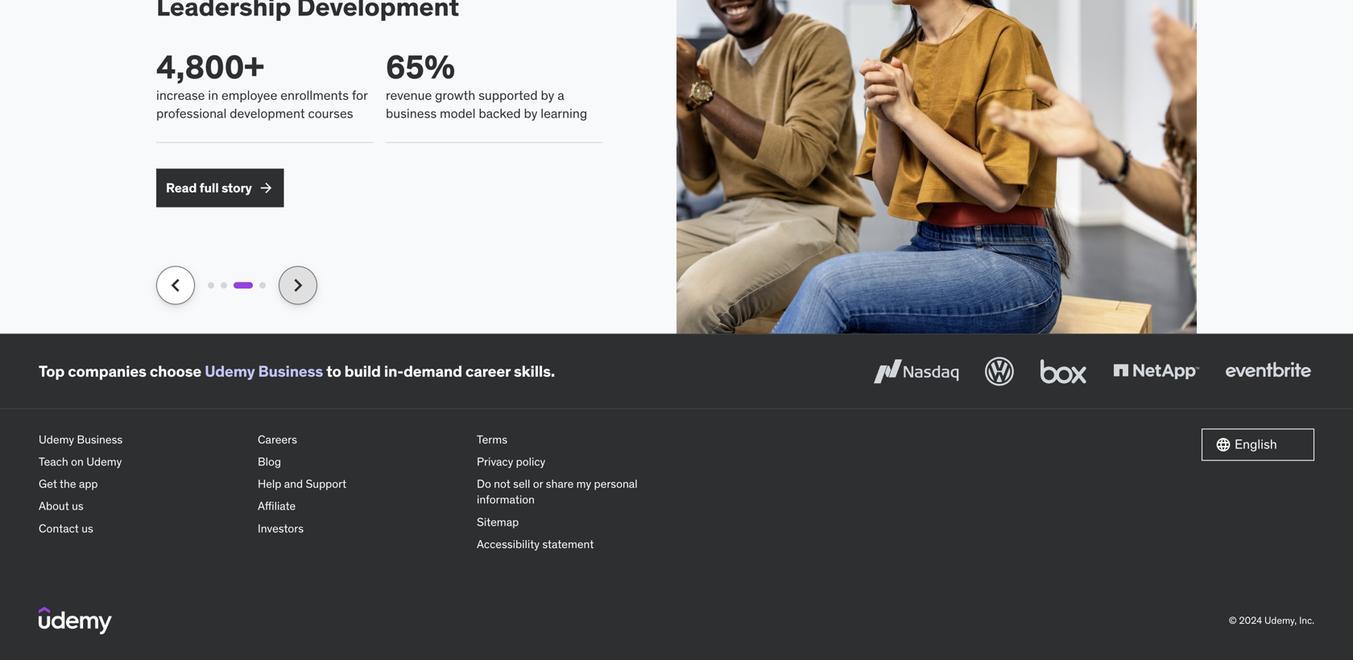 Task type: vqa. For each thing, say whether or not it's contained in the screenshot.
and
yes



Task type: describe. For each thing, give the bounding box(es) containing it.
get
[[39, 477, 57, 492]]

4,800+ increase in employee enrollments for professional development courses
[[156, 47, 368, 122]]

terms privacy policy do not sell or share my personal information sitemap accessibility statement
[[477, 433, 638, 552]]

skills.
[[514, 362, 555, 381]]

enrollments
[[281, 87, 349, 104]]

0 vertical spatial us
[[72, 499, 84, 514]]

privacy policy link
[[477, 451, 683, 474]]

read full story link
[[156, 169, 284, 207]]

top
[[39, 362, 65, 381]]

terms
[[477, 433, 508, 447]]

business inside 'udemy business teach on udemy get the app about us contact us'
[[77, 433, 123, 447]]

© 2024 udemy, inc.
[[1230, 615, 1315, 628]]

0 horizontal spatial udemy
[[39, 433, 74, 447]]

or
[[533, 477, 543, 492]]

2 vertical spatial udemy
[[86, 455, 122, 469]]

contact us link
[[39, 518, 245, 540]]

2024
[[1240, 615, 1263, 628]]

affiliate
[[258, 499, 296, 514]]

share
[[546, 477, 574, 492]]

65% revenue growth supported by a business model backed by learning
[[386, 47, 588, 122]]

read
[[166, 180, 197, 196]]

build
[[345, 362, 381, 381]]

accessibility statement link
[[477, 534, 683, 556]]

small image inside read full story link
[[258, 180, 275, 196]]

©
[[1230, 615, 1238, 628]]

revenue
[[386, 87, 432, 104]]

my
[[577, 477, 592, 492]]

in-
[[384, 362, 404, 381]]

app
[[79, 477, 98, 492]]

career
[[466, 362, 511, 381]]

courses
[[308, 105, 353, 122]]

to
[[326, 362, 341, 381]]

the
[[60, 477, 76, 492]]

netapp image
[[1111, 354, 1203, 390]]

udemy image
[[39, 608, 112, 635]]

statement
[[543, 537, 594, 552]]

help
[[258, 477, 282, 492]]

about
[[39, 499, 69, 514]]

on
[[71, 455, 84, 469]]

careers blog help and support affiliate investors
[[258, 433, 347, 536]]

4,800+
[[156, 47, 264, 88]]

1 vertical spatial udemy business link
[[39, 429, 245, 451]]

teach on udemy link
[[39, 451, 245, 474]]

careers link
[[258, 429, 464, 451]]

inc.
[[1300, 615, 1315, 628]]

1 vertical spatial by
[[524, 105, 538, 122]]

demand
[[404, 362, 462, 381]]

volkswagen image
[[982, 354, 1018, 390]]

supported
[[479, 87, 538, 104]]

do not sell or share my personal information button
[[477, 474, 683, 512]]

investors link
[[258, 518, 464, 540]]



Task type: locate. For each thing, give the bounding box(es) containing it.
1 horizontal spatial by
[[541, 87, 555, 104]]

choose
[[150, 362, 202, 381]]

udemy,
[[1265, 615, 1298, 628]]

udemy up teach
[[39, 433, 74, 447]]

box image
[[1037, 354, 1091, 390]]

not
[[494, 477, 511, 492]]

policy
[[516, 455, 546, 469]]

affiliate link
[[258, 496, 464, 518]]

1 vertical spatial udemy
[[39, 433, 74, 447]]

0 vertical spatial udemy business link
[[205, 362, 323, 381]]

business
[[386, 105, 437, 122]]

0 horizontal spatial small image
[[258, 180, 275, 196]]

and
[[284, 477, 303, 492]]

sitemap link
[[477, 512, 683, 534]]

us
[[72, 499, 84, 514], [82, 522, 93, 536]]

careers
[[258, 433, 297, 447]]

2 horizontal spatial udemy
[[205, 362, 255, 381]]

growth
[[435, 87, 476, 104]]

about us link
[[39, 496, 245, 518]]

sitemap
[[477, 515, 519, 530]]

terms link
[[477, 429, 683, 451]]

0 horizontal spatial business
[[77, 433, 123, 447]]

contact
[[39, 522, 79, 536]]

employee
[[222, 87, 278, 104]]

investors
[[258, 522, 304, 536]]

small image
[[258, 180, 275, 196], [1216, 437, 1232, 453]]

get the app link
[[39, 474, 245, 496]]

read full story
[[166, 180, 252, 196]]

1 vertical spatial small image
[[1216, 437, 1232, 453]]

1 horizontal spatial small image
[[1216, 437, 1232, 453]]

by down "supported"
[[524, 105, 538, 122]]

privacy
[[477, 455, 514, 469]]

personal
[[594, 477, 638, 492]]

teach
[[39, 455, 68, 469]]

udemy right on
[[86, 455, 122, 469]]

business
[[258, 362, 323, 381], [77, 433, 123, 447]]

0 vertical spatial small image
[[258, 180, 275, 196]]

0 vertical spatial udemy
[[205, 362, 255, 381]]

sell
[[513, 477, 531, 492]]

full
[[200, 180, 219, 196]]

by
[[541, 87, 555, 104], [524, 105, 538, 122]]

0 vertical spatial by
[[541, 87, 555, 104]]

previous image
[[163, 273, 189, 298]]

us right about
[[72, 499, 84, 514]]

backed
[[479, 105, 521, 122]]

for
[[352, 87, 368, 104]]

support
[[306, 477, 347, 492]]

top companies choose udemy business to build in-demand career skills.
[[39, 362, 555, 381]]

accessibility
[[477, 537, 540, 552]]

by left a
[[541, 87, 555, 104]]

nasdaq image
[[870, 354, 963, 390]]

do
[[477, 477, 491, 492]]

business left to
[[258, 362, 323, 381]]

professional
[[156, 105, 227, 122]]

udemy business teach on udemy get the app about us contact us
[[39, 433, 123, 536]]

development
[[230, 105, 305, 122]]

companies
[[68, 362, 147, 381]]

udemy business link up get the app link
[[39, 429, 245, 451]]

english
[[1235, 437, 1278, 453]]

small image left english
[[1216, 437, 1232, 453]]

0 vertical spatial business
[[258, 362, 323, 381]]

next image
[[285, 273, 311, 298]]

business up on
[[77, 433, 123, 447]]

small image right story
[[258, 180, 275, 196]]

eventbrite image
[[1223, 354, 1315, 390]]

story
[[222, 180, 252, 196]]

udemy
[[205, 362, 255, 381], [39, 433, 74, 447], [86, 455, 122, 469]]

udemy business link
[[205, 362, 323, 381], [39, 429, 245, 451]]

in
[[208, 87, 218, 104]]

help and support link
[[258, 474, 464, 496]]

udemy right the choose
[[205, 362, 255, 381]]

model
[[440, 105, 476, 122]]

blog
[[258, 455, 281, 469]]

information
[[477, 493, 535, 507]]

65%
[[386, 47, 455, 88]]

1 vertical spatial business
[[77, 433, 123, 447]]

1 horizontal spatial udemy
[[86, 455, 122, 469]]

increase
[[156, 87, 205, 104]]

blog link
[[258, 451, 464, 474]]

1 horizontal spatial business
[[258, 362, 323, 381]]

us right contact
[[82, 522, 93, 536]]

learning
[[541, 105, 588, 122]]

0 horizontal spatial by
[[524, 105, 538, 122]]

1 vertical spatial us
[[82, 522, 93, 536]]

small image inside english button
[[1216, 437, 1232, 453]]

udemy business link up 'careers'
[[205, 362, 323, 381]]

english button
[[1202, 429, 1315, 461]]

a
[[558, 87, 565, 104]]



